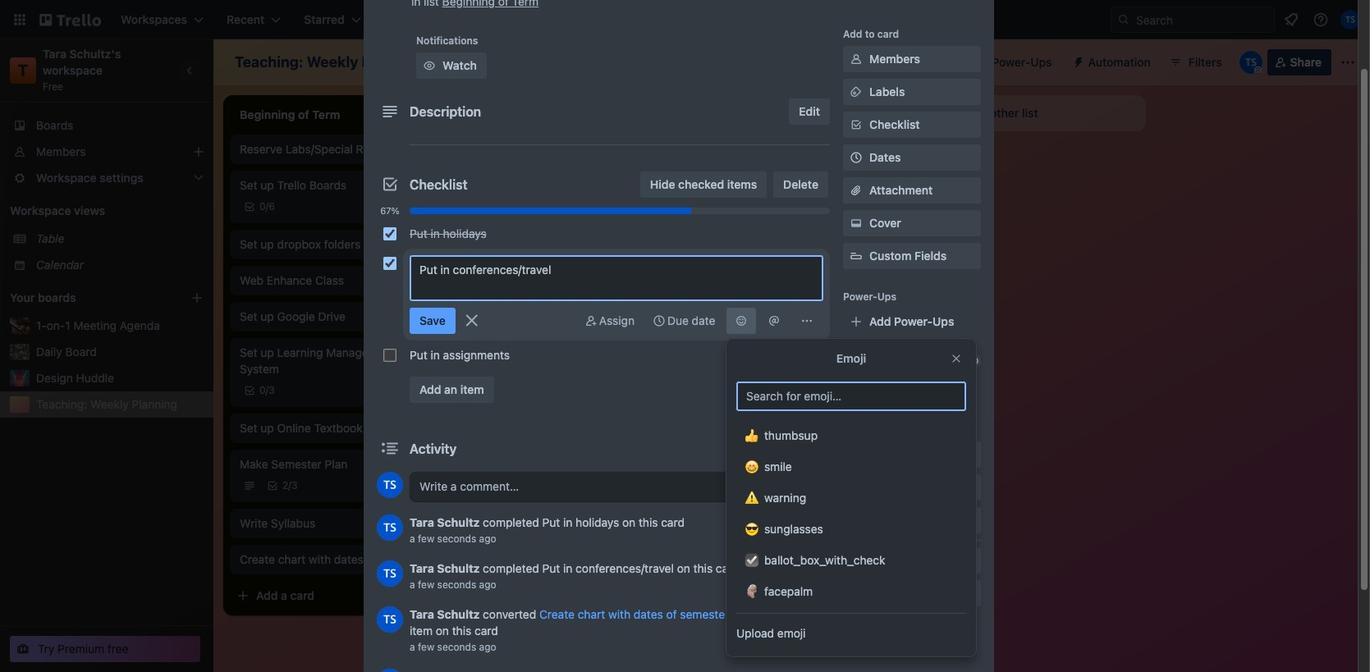 Task type: locate. For each thing, give the bounding box(es) containing it.
dates
[[334, 553, 364, 566], [634, 608, 663, 621]]

make for make assignment 1
[[473, 365, 501, 379]]

create from template… image up a few seconds ago
[[420, 589, 433, 603]]

2 vertical spatial power-
[[894, 314, 933, 328]]

0 vertical spatial members link
[[843, 46, 981, 72]]

create down the tara schultz completed put in conferences/travel on this card a few seconds ago
[[539, 608, 575, 621]]

complete curriculum development chart
[[706, 178, 892, 209]]

up for google
[[261, 310, 274, 323]]

hide details link
[[743, 436, 828, 462]]

1 vertical spatial on
[[677, 562, 690, 576]]

2 vertical spatial 6
[[502, 328, 508, 341]]

weekly
[[307, 53, 358, 71], [473, 306, 511, 320], [90, 397, 129, 411]]

this
[[639, 516, 658, 530], [693, 562, 713, 576], [452, 624, 471, 638]]

make semester plan link
[[240, 456, 430, 473]]

class inside web enhance class link
[[315, 273, 344, 287]]

create chart with dates of semester link
[[240, 552, 430, 568], [539, 608, 729, 621]]

1 horizontal spatial teaching:
[[235, 53, 303, 71]]

boards right trello
[[309, 178, 347, 192]]

sm image for checklist
[[848, 117, 865, 133]]

set for set up trello boards
[[240, 178, 257, 192]]

ago inside tara schultz completed put in holidays on this card a few seconds ago
[[479, 533, 496, 545]]

1 vertical spatial ago
[[479, 579, 496, 591]]

none text field inside checklist group
[[410, 255, 823, 301]]

workspace visible image
[[474, 56, 487, 69]]

None submit
[[410, 308, 456, 334]]

correct assignment 1
[[473, 401, 587, 415]]

schultz for tara schultz completed put in conferences/travel on this card a few seconds ago
[[437, 562, 480, 576]]

ago
[[479, 533, 496, 545], [479, 579, 496, 591], [479, 641, 496, 654]]

2 vertical spatial few
[[418, 641, 435, 654]]

facepalm
[[764, 585, 813, 599]]

in up the tara schultz completed put in conferences/travel on this card a few seconds ago
[[563, 516, 573, 530]]

trello
[[277, 178, 306, 192]]

0 vertical spatial ago
[[479, 533, 496, 545]]

this up a few seconds ago
[[452, 624, 471, 638]]

make left semester
[[240, 457, 268, 471]]

ups up add power-ups
[[877, 291, 897, 303]]

free
[[107, 642, 129, 656]]

meeting up curriculum
[[763, 142, 806, 156]]

tara for tara schultz completed put in conferences/travel on this card a few seconds ago
[[410, 562, 434, 576]]

add down custom
[[869, 314, 891, 328]]

none submit inside checklist group
[[410, 308, 456, 334]]

system
[[240, 362, 279, 376]]

on-
[[47, 319, 65, 333]]

reserve
[[240, 142, 282, 156]]

power-ups inside "power-ups" button
[[992, 55, 1052, 69]]

card down converted
[[475, 624, 498, 638]]

boards down free
[[36, 118, 73, 132]]

this inside the tara schultz completed put in conferences/travel on this card a few seconds ago
[[693, 562, 713, 576]]

1 horizontal spatial members
[[869, 52, 920, 66]]

chart
[[278, 553, 306, 566], [578, 608, 605, 621]]

syllabus
[[271, 516, 315, 530]]

put right put in holidays checkbox
[[410, 227, 427, 241]]

0 vertical spatial 3
[[269, 384, 275, 397]]

set inside 'link'
[[240, 310, 257, 323]]

up left trello
[[261, 178, 274, 192]]

button
[[894, 382, 930, 396]]

items
[[727, 177, 757, 191]]

0 horizontal spatial chart
[[278, 553, 306, 566]]

0 horizontal spatial weekly
[[90, 397, 129, 411]]

0 vertical spatial add a card button
[[696, 297, 880, 323]]

add inside add another list button
[[952, 106, 974, 120]]

set down web at the top left
[[240, 310, 257, 323]]

power- down custom
[[843, 291, 877, 303]]

1 vertical spatial 1
[[570, 365, 575, 379]]

up left dropbox
[[261, 237, 274, 251]]

tara inside the tara schultz completed put in conferences/travel on this card a few seconds ago
[[410, 562, 434, 576]]

0 / 6 down after class
[[493, 259, 508, 272]]

5 set from the top
[[240, 421, 257, 435]]

1 horizontal spatial create
[[486, 12, 522, 26]]

2 horizontal spatial ups
[[1031, 55, 1052, 69]]

item right an
[[460, 383, 484, 397]]

this right conferences/travel
[[693, 562, 713, 576]]

power-ups up list
[[992, 55, 1052, 69]]

0 horizontal spatial create chart with dates of semester link
[[240, 552, 430, 568]]

0 horizontal spatial add a card button
[[230, 583, 414, 609]]

add left "button"
[[869, 382, 891, 396]]

few for put in holidays
[[418, 533, 435, 545]]

2 vertical spatial ups
[[933, 314, 954, 328]]

1 vertical spatial power-
[[843, 291, 877, 303]]

on inside from a checklist item on this card
[[436, 624, 449, 638]]

1 vertical spatial members link
[[0, 139, 213, 165]]

add a card for final
[[722, 303, 781, 317]]

0 left 7 on the left of the page
[[493, 190, 499, 203]]

/ down after class
[[499, 259, 502, 272]]

make left final at the right of the page
[[706, 231, 734, 245]]

0 vertical spatial with
[[309, 553, 331, 566]]

0 horizontal spatial item
[[410, 624, 433, 638]]

teaching: inside board name text box
[[235, 53, 303, 71]]

None checkbox
[[383, 257, 397, 270]]

assignment inside "link"
[[504, 365, 567, 379]]

add inside button
[[869, 382, 891, 396]]

1 set from the top
[[240, 178, 257, 192]]

with down write syllabus link
[[309, 553, 331, 566]]

add a card down create chart with dates of semester
[[256, 589, 314, 603]]

web
[[240, 273, 264, 287]]

ups inside button
[[1031, 55, 1052, 69]]

1 vertical spatial assignment
[[516, 401, 578, 415]]

1 down make assignment 1 "link" on the left of the page
[[582, 401, 587, 415]]

0 up "assignments"
[[493, 328, 499, 341]]

6 down weekly schedule
[[502, 328, 508, 341]]

2 vertical spatial create
[[539, 608, 575, 621]]

0 vertical spatial few
[[418, 533, 435, 545]]

0 vertical spatial class
[[502, 237, 531, 251]]

0 vertical spatial members
[[869, 52, 920, 66]]

assignment up correct assignment 1
[[504, 365, 567, 379]]

4 set from the top
[[240, 346, 257, 360]]

1 horizontal spatial automation
[[1088, 55, 1151, 69]]

folders
[[324, 237, 361, 251]]

power-ups down custom
[[843, 291, 897, 303]]

0 vertical spatial boards
[[36, 118, 73, 132]]

web enhance class link
[[240, 273, 430, 289]]

2 horizontal spatial weekly
[[473, 306, 511, 320]]

semester left from
[[680, 608, 729, 621]]

complete curriculum development chart link
[[706, 177, 897, 210]]

put right put in assignments checkbox
[[410, 348, 427, 362]]

watch
[[443, 58, 477, 72]]

0 horizontal spatial meeting
[[73, 319, 117, 333]]

completed inside tara schultz completed put in holidays on this card a few seconds ago
[[483, 516, 539, 530]]

add left "another"
[[952, 106, 974, 120]]

on inside the tara schultz completed put in conferences/travel on this card a few seconds ago
[[677, 562, 690, 576]]

this down write a comment text field
[[639, 516, 658, 530]]

seconds inside tara schultz completed put in holidays on this card a few seconds ago
[[437, 533, 476, 545]]

hide for hide details
[[753, 442, 778, 456]]

sm image for cover
[[848, 215, 865, 232]]

3 for 0 / 3
[[269, 384, 275, 397]]

tara schultz completed put in holidays on this card a few seconds ago
[[410, 516, 685, 545]]

description
[[410, 104, 481, 119]]

reserve labs/special rooms
[[240, 142, 392, 156]]

0 vertical spatial 1
[[65, 319, 70, 333]]

Put in assignments checkbox
[[383, 349, 397, 362]]

in down tara schultz completed put in holidays on this card a few seconds ago
[[563, 562, 573, 576]]

seconds inside the tara schultz completed put in conferences/travel on this card a few seconds ago
[[437, 579, 476, 591]]

members down boards link
[[36, 144, 86, 158]]

tara schultz (taraschultz7) image right filters
[[1239, 51, 1262, 74]]

rooms
[[356, 142, 392, 156]]

sm image inside checklist link
[[848, 117, 865, 133]]

0 horizontal spatial power-ups
[[843, 291, 897, 303]]

web enhance class
[[240, 273, 344, 287]]

on inside tara schultz completed put in holidays on this card a few seconds ago
[[622, 516, 636, 530]]

on
[[622, 516, 636, 530], [677, 562, 690, 576], [436, 624, 449, 638]]

1 a few seconds ago link from the top
[[410, 533, 496, 545]]

1 horizontal spatial this
[[639, 516, 658, 530]]

1 vertical spatial create from template… image
[[420, 589, 433, 603]]

dates down write syllabus link
[[334, 553, 364, 566]]

add a card button down exam on the right
[[696, 297, 880, 323]]

create button
[[476, 7, 532, 33]]

emoji
[[836, 351, 866, 365]]

1 vertical spatial this
[[693, 562, 713, 576]]

add inside add an item button
[[420, 383, 441, 397]]

0 vertical spatial teaching: weekly planning
[[235, 53, 423, 71]]

0 horizontal spatial with
[[309, 553, 331, 566]]

set for set up learning management system
[[240, 346, 257, 360]]

members up "labels"
[[869, 52, 920, 66]]

5 up from the top
[[261, 421, 274, 435]]

tara schultz (taraschultz7) image down create chart with dates of semester
[[377, 607, 403, 633]]

0 horizontal spatial teaching:
[[36, 397, 87, 411]]

2 vertical spatial ago
[[479, 641, 496, 654]]

in inside tara schultz completed put in holidays on this card a few seconds ago
[[563, 516, 573, 530]]

smile link
[[736, 452, 966, 482]]

1 for 1-on-1 meeting agenda
[[65, 319, 70, 333]]

seconds for put in conferences/travel
[[437, 579, 476, 591]]

completed
[[483, 516, 539, 530], [483, 562, 539, 576]]

make assignment 1
[[473, 365, 575, 379]]

0 horizontal spatial members
[[36, 144, 86, 158]]

date
[[692, 314, 715, 328]]

archive link
[[843, 548, 981, 574]]

power- down custom fields button
[[894, 314, 933, 328]]

automation
[[1088, 55, 1151, 69], [843, 356, 899, 369]]

2 horizontal spatial make
[[706, 231, 734, 245]]

3 up from the top
[[261, 310, 274, 323]]

card down write a comment text field
[[661, 516, 685, 530]]

2 schultz from the top
[[437, 562, 480, 576]]

create from template… image down custom
[[887, 304, 900, 317]]

3 down system
[[269, 384, 275, 397]]

hide inside "link"
[[650, 177, 675, 191]]

tara schultz (taraschultz7) image
[[1239, 51, 1262, 74], [377, 472, 403, 498], [377, 515, 403, 541], [377, 561, 403, 587], [377, 607, 403, 633]]

sm image
[[848, 117, 865, 133], [848, 215, 865, 232], [583, 313, 599, 329], [733, 313, 750, 329], [848, 553, 865, 569]]

put inside the tara schultz completed put in conferences/travel on this card a few seconds ago
[[542, 562, 560, 576]]

members
[[869, 52, 920, 66], [36, 144, 86, 158]]

3 ago from the top
[[479, 641, 496, 654]]

card inside the tara schultz completed put in conferences/travel on this card a few seconds ago
[[716, 562, 739, 576]]

show menu image
[[1340, 54, 1356, 71]]

class right after
[[502, 237, 531, 251]]

0 vertical spatial this
[[639, 516, 658, 530]]

1 vertical spatial a few seconds ago link
[[410, 579, 496, 591]]

create chart with dates of semester link down conferences/travel
[[539, 608, 729, 621]]

0 vertical spatial create from template… image
[[887, 304, 900, 317]]

0 horizontal spatial checklist
[[410, 177, 468, 192]]

0 vertical spatial weekly
[[307, 53, 358, 71]]

0 vertical spatial power-ups
[[992, 55, 1052, 69]]

this for holidays
[[639, 516, 658, 530]]

up for trello
[[261, 178, 274, 192]]

6 down after class
[[502, 259, 508, 272]]

0 vertical spatial create
[[486, 12, 522, 26]]

3 for 2 / 3
[[291, 479, 298, 492]]

checklist up the put in holidays
[[410, 177, 468, 192]]

0 vertical spatial seconds
[[437, 533, 476, 545]]

few inside tara schultz completed put in holidays on this card a few seconds ago
[[418, 533, 435, 545]]

2 ago from the top
[[479, 579, 496, 591]]

up for dropbox
[[261, 237, 274, 251]]

of down write syllabus link
[[367, 553, 377, 566]]

0 vertical spatial automation
[[1088, 55, 1151, 69]]

0 horizontal spatial 3
[[269, 384, 275, 397]]

meeting down the your boards with 4 items element
[[73, 319, 117, 333]]

2 completed from the top
[[483, 562, 539, 576]]

1 inside "link"
[[570, 365, 575, 379]]

tara inside tara schultz completed put in holidays on this card a few seconds ago
[[410, 516, 434, 530]]

0 / 6 down weekly schedule
[[493, 328, 508, 341]]

set left the online
[[240, 421, 257, 435]]

1 vertical spatial item
[[410, 624, 433, 638]]

1 horizontal spatial holidays
[[576, 516, 619, 530]]

hide up smile
[[753, 442, 778, 456]]

make
[[706, 231, 734, 245], [473, 365, 501, 379], [240, 457, 268, 471]]

set for set up google drive
[[240, 310, 257, 323]]

0 / 6
[[259, 200, 275, 213], [493, 259, 508, 272], [493, 328, 508, 341]]

add an item button
[[410, 377, 494, 403]]

add a card button for dropbox
[[230, 583, 414, 609]]

2 up from the top
[[261, 237, 274, 251]]

up inside 'link'
[[261, 310, 274, 323]]

sm image right date
[[733, 313, 750, 329]]

2 horizontal spatial 1
[[582, 401, 587, 415]]

1 vertical spatial automation
[[843, 356, 899, 369]]

table
[[36, 232, 64, 245]]

0 vertical spatial assignment
[[504, 365, 567, 379]]

1 vertical spatial completed
[[483, 562, 539, 576]]

add a card for up
[[256, 589, 314, 603]]

0 horizontal spatial ups
[[877, 291, 897, 303]]

2 horizontal spatial on
[[677, 562, 690, 576]]

teaching: down design
[[36, 397, 87, 411]]

meeting
[[763, 142, 806, 156], [73, 319, 117, 333]]

set up system
[[240, 346, 257, 360]]

of down conferences/travel
[[666, 608, 677, 621]]

to
[[865, 28, 875, 40]]

create inside button
[[486, 12, 522, 26]]

exam
[[765, 231, 794, 245]]

create
[[486, 12, 522, 26], [240, 553, 275, 566], [539, 608, 575, 621]]

calendar
[[36, 258, 84, 272]]

0 horizontal spatial semester
[[380, 553, 430, 566]]

put inside tara schultz completed put in holidays on this card a few seconds ago
[[542, 516, 560, 530]]

0 horizontal spatial automation
[[843, 356, 899, 369]]

0 horizontal spatial teaching: weekly planning
[[36, 397, 177, 411]]

add right date
[[722, 303, 744, 317]]

1 up from the top
[[261, 178, 274, 192]]

up left google at the top
[[261, 310, 274, 323]]

edit button
[[789, 99, 830, 125]]

complete
[[706, 178, 757, 192]]

0 vertical spatial power-
[[992, 55, 1031, 69]]

set up web at the top left
[[240, 237, 257, 251]]

on right conferences/travel
[[677, 562, 690, 576]]

1 horizontal spatial members link
[[843, 46, 981, 72]]

add power-ups
[[869, 314, 954, 328]]

online
[[277, 421, 311, 435]]

planning down design huddle 'link'
[[132, 397, 177, 411]]

checklist down "labels"
[[869, 117, 920, 131]]

tara schultz's workspace link
[[43, 47, 124, 77]]

1 vertical spatial class
[[315, 273, 344, 287]]

0 horizontal spatial of
[[367, 553, 377, 566]]

set down reserve
[[240, 178, 257, 192]]

sm image inside archive link
[[848, 553, 865, 569]]

create from template… image
[[887, 304, 900, 317], [420, 589, 433, 603]]

1 vertical spatial weekly
[[473, 306, 511, 320]]

1 horizontal spatial make
[[473, 365, 501, 379]]

card up from
[[716, 562, 739, 576]]

search image
[[1117, 13, 1131, 26]]

drive
[[318, 310, 346, 323]]

schultz inside the tara schultz completed put in conferences/travel on this card a few seconds ago
[[437, 562, 480, 576]]

1 up correct assignment 1 link
[[570, 365, 575, 379]]

set inside set up learning management system
[[240, 346, 257, 360]]

tara inside tara schultz's workspace free
[[43, 47, 67, 61]]

1 horizontal spatial power-ups
[[992, 55, 1052, 69]]

1 vertical spatial 3
[[291, 479, 298, 492]]

0 horizontal spatial on
[[436, 624, 449, 638]]

assignment down make assignment 1 "link" on the left of the page
[[516, 401, 578, 415]]

power- up "another"
[[992, 55, 1031, 69]]

teaching:
[[235, 53, 303, 71], [36, 397, 87, 411]]

hide left the "checked" at the top
[[650, 177, 675, 191]]

2 set from the top
[[240, 237, 257, 251]]

0 horizontal spatial add a card
[[256, 589, 314, 603]]

activity
[[410, 442, 457, 456]]

4 up from the top
[[261, 346, 274, 360]]

teaching: right workspace navigation collapse icon
[[235, 53, 303, 71]]

1 vertical spatial 6
[[502, 259, 508, 272]]

add button button
[[843, 376, 981, 402]]

due date link
[[644, 308, 723, 334]]

0 horizontal spatial power-
[[843, 291, 877, 303]]

ballot_box_with_check link
[[736, 546, 966, 576]]

add board image
[[190, 291, 204, 305]]

sm image
[[848, 51, 865, 67], [421, 57, 438, 74], [848, 84, 865, 100], [651, 313, 667, 329], [766, 313, 782, 329], [799, 313, 815, 329]]

2
[[282, 479, 288, 492]]

6 for after
[[502, 259, 508, 272]]

your boards with 4 items element
[[10, 288, 166, 308]]

card inside tara schultz completed put in holidays on this card a few seconds ago
[[661, 516, 685, 530]]

3 schultz from the top
[[437, 608, 480, 621]]

0 horizontal spatial create from template… image
[[420, 589, 433, 603]]

thumbsup link
[[736, 421, 966, 451]]

tara for tara schultz's workspace free
[[43, 47, 67, 61]]

assign
[[599, 314, 635, 328]]

1 ago from the top
[[479, 533, 496, 545]]

add a card button for exam
[[696, 297, 880, 323]]

2 seconds from the top
[[437, 579, 476, 591]]

sm image inside cover link
[[848, 215, 865, 232]]

6 down set up trello boards
[[269, 200, 275, 213]]

weekly inside board name text box
[[307, 53, 358, 71]]

1 vertical spatial meeting
[[73, 319, 117, 333]]

up for online
[[261, 421, 274, 435]]

a few seconds ago link for put in holidays
[[410, 533, 496, 545]]

put up the tara schultz completed put in conferences/travel on this card a few seconds ago
[[542, 516, 560, 530]]

this inside tara schultz completed put in holidays on this card a few seconds ago
[[639, 516, 658, 530]]

0 vertical spatial add a card
[[722, 303, 781, 317]]

power-ups
[[992, 55, 1052, 69], [843, 291, 897, 303]]

schultz inside tara schultz completed put in holidays on this card a few seconds ago
[[437, 516, 480, 530]]

1 vertical spatial checklist
[[410, 177, 468, 192]]

make inside "link"
[[473, 365, 501, 379]]

converted
[[483, 608, 536, 621]]

None text field
[[410, 255, 823, 301]]

create down write
[[240, 553, 275, 566]]

/
[[499, 190, 502, 203], [266, 200, 269, 213], [499, 259, 502, 272], [499, 328, 502, 341], [266, 384, 269, 397], [288, 479, 291, 492]]

up inside set up learning management system
[[261, 346, 274, 360]]

teaching: weekly planning inside board name text box
[[235, 53, 423, 71]]

1 few from the top
[[418, 533, 435, 545]]

1 completed from the top
[[483, 516, 539, 530]]

2 a few seconds ago link from the top
[[410, 579, 496, 591]]

1-on-1 meeting agenda
[[36, 319, 160, 333]]

1 horizontal spatial teaching: weekly planning
[[235, 53, 423, 71]]

smile
[[764, 460, 792, 474]]

0 / 6 down set up trello boards
[[259, 200, 275, 213]]

1 vertical spatial chart
[[578, 608, 605, 621]]

2 few from the top
[[418, 579, 435, 591]]

completed inside the tara schultz completed put in conferences/travel on this card a few seconds ago
[[483, 562, 539, 576]]

ago inside the tara schultz completed put in conferences/travel on this card a few seconds ago
[[479, 579, 496, 591]]

1 seconds from the top
[[437, 533, 476, 545]]

0 vertical spatial holidays
[[443, 227, 487, 241]]

1 horizontal spatial create from template… image
[[887, 304, 900, 317]]

this inside from a checklist item on this card
[[452, 624, 471, 638]]

2 vertical spatial a few seconds ago link
[[410, 641, 496, 654]]

sm image down sunglasses link
[[848, 553, 865, 569]]

1 schultz from the top
[[437, 516, 480, 530]]

2 vertical spatial 0 / 6
[[493, 328, 508, 341]]

/ down set up trello boards
[[266, 200, 269, 213]]

google
[[277, 310, 315, 323]]

a
[[747, 303, 754, 317], [410, 533, 415, 545], [410, 579, 415, 591], [281, 589, 287, 603], [760, 608, 766, 621], [410, 641, 415, 654]]

your boards
[[10, 291, 76, 305]]

due date
[[667, 314, 715, 328]]

0 down after class
[[493, 259, 499, 272]]

few
[[418, 533, 435, 545], [418, 579, 435, 591], [418, 641, 435, 654]]

0 vertical spatial item
[[460, 383, 484, 397]]

3 right the 2
[[291, 479, 298, 492]]

with down conferences/travel
[[608, 608, 631, 621]]

cover
[[869, 216, 901, 230]]

3 set from the top
[[240, 310, 257, 323]]

on down write a comment text field
[[622, 516, 636, 530]]

2 horizontal spatial create
[[539, 608, 575, 621]]

few inside the tara schultz completed put in conferences/travel on this card a few seconds ago
[[418, 579, 435, 591]]

up left the online
[[261, 421, 274, 435]]

checklist
[[769, 608, 817, 621]]

ups up add another list button
[[1031, 55, 1052, 69]]

sm image right edit button
[[848, 117, 865, 133]]

management
[[326, 346, 395, 360]]

assignment
[[504, 365, 567, 379], [516, 401, 578, 415]]

weekly schedule
[[473, 306, 564, 320]]

2 vertical spatial schultz
[[437, 608, 480, 621]]

1 vertical spatial create
[[240, 553, 275, 566]]

Put in holidays checkbox
[[383, 227, 397, 241]]

0 vertical spatial dates
[[334, 553, 364, 566]]

0 horizontal spatial class
[[315, 273, 344, 287]]

on for put in holidays
[[622, 516, 636, 530]]

0 notifications image
[[1282, 10, 1301, 30]]

tara schultz converted create chart with dates of semester
[[410, 608, 729, 621]]

reserve labs/special rooms link
[[240, 141, 430, 158]]



Task type: vqa. For each thing, say whether or not it's contained in the screenshot.
the right 1
yes



Task type: describe. For each thing, give the bounding box(es) containing it.
a inside from a checklist item on this card
[[760, 608, 766, 621]]

sm image for archive
[[848, 553, 865, 569]]

1-
[[36, 319, 47, 333]]

checklist link
[[843, 112, 981, 138]]

0 vertical spatial create chart with dates of semester link
[[240, 552, 430, 568]]

a inside the tara schultz completed put in conferences/travel on this card a few seconds ago
[[410, 579, 415, 591]]

star or unstar board image
[[441, 56, 454, 69]]

cover link
[[843, 210, 981, 236]]

design huddle
[[36, 371, 114, 385]]

custom fields button
[[843, 248, 981, 264]]

emoji
[[777, 626, 806, 640]]

0 / 6 for after
[[493, 259, 508, 272]]

archive
[[869, 553, 910, 567]]

attachment
[[869, 183, 933, 197]]

a few seconds ago link for put in conferences/travel
[[410, 579, 496, 591]]

create from template… image for make final exam
[[887, 304, 900, 317]]

correct
[[473, 401, 513, 415]]

set up dropbox folders link
[[240, 236, 430, 253]]

1 horizontal spatial ups
[[933, 314, 954, 328]]

filters
[[1189, 55, 1222, 69]]

0 horizontal spatial members link
[[0, 139, 213, 165]]

your
[[10, 291, 35, 305]]

create from template… image for set up dropbox folders
[[420, 589, 433, 603]]

a inside tara schultz completed put in holidays on this card a few seconds ago
[[410, 533, 415, 545]]

plan
[[325, 457, 348, 471]]

seconds for put in holidays
[[437, 533, 476, 545]]

class inside after class link
[[502, 237, 531, 251]]

tara schultz completed put in conferences/travel on this card a few seconds ago
[[410, 562, 739, 591]]

in up add an item
[[431, 348, 440, 362]]

3 few from the top
[[418, 641, 435, 654]]

filters button
[[1164, 49, 1227, 76]]

1 vertical spatial semester
[[680, 608, 729, 621]]

1 horizontal spatial of
[[666, 608, 677, 621]]

upload emoji
[[736, 626, 806, 640]]

hide for hide checked items
[[650, 177, 675, 191]]

sm image inside the watch "button"
[[421, 57, 438, 74]]

0 vertical spatial 0 / 6
[[259, 200, 275, 213]]

add left to
[[843, 28, 862, 40]]

write
[[240, 516, 268, 530]]

daily board
[[36, 345, 97, 359]]

card right date
[[757, 303, 781, 317]]

Write a comment text field
[[410, 472, 830, 502]]

tara schultz (taraschultz7) image down write syllabus link
[[377, 561, 403, 587]]

0 / 3
[[259, 384, 275, 397]]

add another list
[[952, 106, 1038, 120]]

1 horizontal spatial chart
[[578, 608, 605, 621]]

from a checklist item on this card
[[410, 608, 817, 638]]

1 horizontal spatial power-
[[894, 314, 933, 328]]

3 seconds from the top
[[437, 641, 476, 654]]

in right put in holidays checkbox
[[431, 227, 440, 241]]

add to card
[[843, 28, 899, 40]]

tara for tara schultz completed put in holidays on this card a few seconds ago
[[410, 516, 434, 530]]

custom
[[869, 249, 912, 263]]

sm image inside the assign link
[[583, 313, 599, 329]]

reflection
[[706, 142, 759, 156]]

0 down set up trello boards
[[259, 200, 266, 213]]

workspace navigation collapse icon image
[[179, 59, 202, 82]]

6 for weekly
[[502, 328, 508, 341]]

this for conferences/travel
[[693, 562, 713, 576]]

upload emoji link
[[727, 621, 976, 647]]

schultz for tara schultz completed put in holidays on this card a few seconds ago
[[437, 516, 480, 530]]

set up learning management system
[[240, 346, 395, 376]]

0 vertical spatial 6
[[269, 200, 275, 213]]

ago for put in conferences/travel
[[479, 579, 496, 591]]

from
[[732, 608, 757, 621]]

board
[[65, 345, 97, 359]]

assignments
[[443, 348, 510, 362]]

3 a few seconds ago link from the top
[[410, 641, 496, 654]]

make for make semester plan
[[240, 457, 268, 471]]

/ up color: blue, title: none icon at top left
[[499, 190, 502, 203]]

weekly inside "link"
[[473, 306, 511, 320]]

1 vertical spatial boards
[[309, 178, 347, 192]]

semester
[[271, 457, 322, 471]]

few for put in conferences/travel
[[418, 579, 435, 591]]

checklist group
[[377, 219, 830, 370]]

1 vertical spatial teaching: weekly planning
[[36, 397, 177, 411]]

design
[[36, 371, 73, 385]]

assignment for correct
[[516, 401, 578, 415]]

share
[[1290, 55, 1322, 69]]

schultz for tara schultz converted create chart with dates of semester
[[437, 608, 480, 621]]

power- inside button
[[992, 55, 1031, 69]]

0 vertical spatial of
[[367, 553, 377, 566]]

after class
[[473, 237, 531, 251]]

tara schultz's workspace free
[[43, 47, 124, 93]]

set up learning management system link
[[240, 345, 430, 378]]

create chart with dates of semester
[[240, 553, 430, 566]]

teaching: weekly planning link
[[36, 397, 204, 413]]

daily
[[36, 345, 62, 359]]

premium
[[58, 642, 104, 656]]

1 for correct assignment 1
[[582, 401, 587, 415]]

edit
[[799, 104, 820, 118]]

1 vertical spatial dates
[[634, 608, 663, 621]]

0 horizontal spatial planning
[[132, 397, 177, 411]]

/ down make semester plan
[[288, 479, 291, 492]]

1 horizontal spatial meeting
[[763, 142, 806, 156]]

facepalm link
[[736, 577, 966, 607]]

create for create
[[486, 12, 522, 26]]

set up trello boards
[[240, 178, 347, 192]]

set up trello boards link
[[240, 177, 430, 194]]

0 down system
[[259, 384, 266, 397]]

put in assignments
[[410, 348, 510, 362]]

ago for put in holidays
[[479, 533, 496, 545]]

1-on-1 meeting agenda link
[[36, 318, 204, 334]]

hide details
[[753, 442, 819, 456]]

enhance
[[267, 273, 312, 287]]

color: blue, title: none image
[[473, 227, 506, 233]]

Board name text field
[[227, 49, 431, 76]]

1 vertical spatial create chart with dates of semester link
[[539, 608, 729, 621]]

make for make final exam
[[706, 231, 734, 245]]

list
[[1022, 106, 1038, 120]]

dates
[[869, 150, 901, 164]]

set for set up dropbox folders
[[240, 237, 257, 251]]

card down create chart with dates of semester
[[290, 589, 314, 603]]

color: green, title: none image
[[473, 296, 506, 302]]

0 horizontal spatial boards
[[36, 118, 73, 132]]

tara for tara schultz converted create chart with dates of semester
[[410, 608, 434, 621]]

make final exam link
[[706, 230, 897, 246]]

try premium free
[[38, 642, 129, 656]]

2 / 3
[[282, 479, 298, 492]]

create for create chart with dates of semester
[[240, 553, 275, 566]]

sm image inside due date link
[[651, 313, 667, 329]]

learning
[[277, 346, 323, 360]]

on for put in conferences/travel
[[677, 562, 690, 576]]

primary element
[[0, 0, 1370, 39]]

add inside 'add power-ups' link
[[869, 314, 891, 328]]

1 vertical spatial members
[[36, 144, 86, 158]]

0 vertical spatial chart
[[278, 553, 306, 566]]

set up google drive
[[240, 310, 346, 323]]

another
[[977, 106, 1019, 120]]

Search for emoji… text field
[[736, 382, 966, 411]]

attachment button
[[843, 177, 981, 204]]

upload
[[736, 626, 774, 640]]

final
[[738, 231, 762, 245]]

card right to
[[878, 28, 899, 40]]

calendar link
[[36, 257, 204, 273]]

hide checked items link
[[640, 172, 767, 198]]

0 / 6 for weekly
[[493, 328, 508, 341]]

tara schultz (taraschultz7) image up write syllabus link
[[377, 472, 403, 498]]

assignment for make
[[504, 365, 567, 379]]

set for set up online textbook
[[240, 421, 257, 435]]

make semester plan
[[240, 457, 348, 471]]

67%
[[380, 205, 400, 216]]

tara schultz (taraschultz7) image
[[1341, 10, 1360, 30]]

after
[[473, 237, 499, 251]]

up for learning
[[261, 346, 274, 360]]

in inside the tara schultz completed put in conferences/travel on this card a few seconds ago
[[563, 562, 573, 576]]

design huddle link
[[36, 370, 204, 387]]

holidays inside tara schultz completed put in holidays on this card a few seconds ago
[[576, 516, 619, 530]]

assign link
[[576, 308, 641, 334]]

make final exam
[[706, 231, 794, 245]]

make assignment 1 link
[[473, 365, 663, 381]]

1 vertical spatial ups
[[877, 291, 897, 303]]

1 vertical spatial teaching:
[[36, 397, 87, 411]]

completed for put in holidays
[[483, 516, 539, 530]]

t
[[18, 61, 28, 80]]

completed for put in conferences/travel
[[483, 562, 539, 576]]

/ down weekly schedule
[[499, 328, 502, 341]]

add down write syllabus
[[256, 589, 278, 603]]

power-ups button
[[959, 49, 1062, 76]]

/ down system
[[266, 384, 269, 397]]

add an item
[[420, 383, 484, 397]]

item inside button
[[460, 383, 484, 397]]

sm image inside labels link
[[848, 84, 865, 100]]

dates button
[[843, 144, 981, 171]]

labels
[[869, 85, 905, 99]]

0 vertical spatial checklist
[[869, 117, 920, 131]]

boards link
[[0, 112, 213, 139]]

reflection meeting
[[706, 142, 806, 156]]

reflection meeting link
[[706, 141, 897, 158]]

put in holidays
[[410, 227, 487, 241]]

holidays inside checklist group
[[443, 227, 487, 241]]

card inside from a checklist item on this card
[[475, 624, 498, 638]]

1 vertical spatial with
[[608, 608, 631, 621]]

planning inside board name text box
[[362, 53, 423, 71]]

write syllabus
[[240, 516, 315, 530]]

1 for make assignment 1
[[570, 365, 575, 379]]

open information menu image
[[1313, 11, 1329, 28]]

item inside from a checklist item on this card
[[410, 624, 433, 638]]

write syllabus link
[[240, 516, 430, 532]]

workspace
[[43, 63, 103, 77]]

t link
[[10, 57, 36, 84]]

tara schultz (taraschultz7) image up create chart with dates of semester
[[377, 515, 403, 541]]

Search field
[[1131, 7, 1274, 32]]

weekly schedule link
[[473, 305, 663, 322]]

after class link
[[473, 236, 663, 253]]

automation inside button
[[1088, 55, 1151, 69]]

hide checked items
[[650, 177, 757, 191]]



